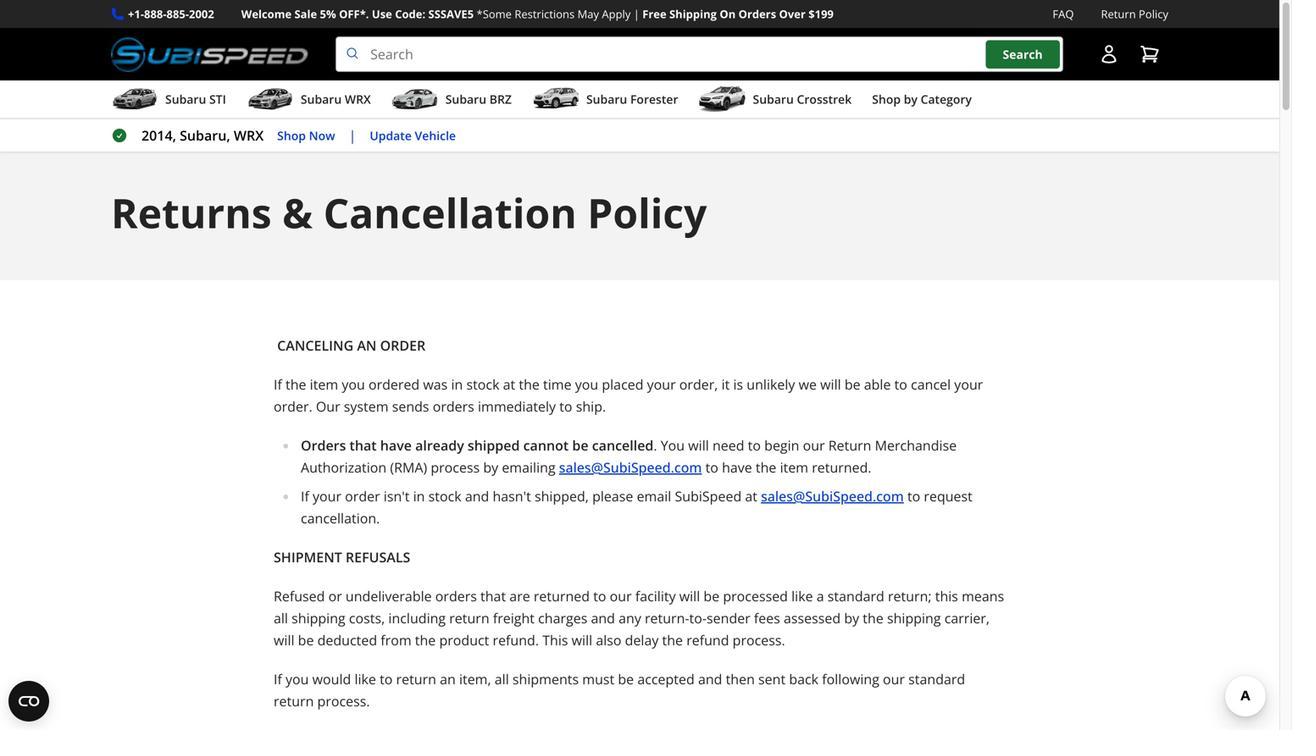 Task type: describe. For each thing, give the bounding box(es) containing it.
order.
[[274, 398, 312, 416]]

will inside "if the item you ordered was in stock at the time you placed your order, it is unlikely we will be able to cancel your order. our system sends orders immediately to ship."
[[821, 376, 841, 394]]

0 horizontal spatial your
[[313, 487, 342, 506]]

in inside "if the item you ordered was in stock at the time you placed your order, it is unlikely we will be able to cancel your order. our system sends orders immediately to ship."
[[451, 376, 463, 394]]

facility
[[635, 587, 676, 606]]

subispeed logo image
[[111, 37, 309, 72]]

to request cancellation.
[[301, 487, 973, 528]]

restrictions
[[515, 6, 575, 22]]

shipped
[[468, 437, 520, 455]]

to inside . you will need to begin our return merchandise authorization (rma) process by emailing
[[748, 437, 761, 455]]

subaru forester button
[[532, 84, 678, 118]]

have for to
[[722, 459, 752, 477]]

code:
[[395, 6, 426, 22]]

order
[[345, 487, 380, 506]]

costs,
[[349, 609, 385, 628]]

sender
[[707, 609, 751, 628]]

to down need
[[706, 459, 719, 477]]

to inside refused or undeliverable orders that are returned to our facility will be processed like a standard return; this means all shipping costs, including return freight charges and any return-to-sender fees assessed by the shipping carrier, will be deducted from the product refund. this will also delay the refund process.
[[593, 587, 606, 606]]

0 vertical spatial sales@subispeed.com
[[559, 459, 702, 477]]

subaru for subaru wrx
[[301, 91, 342, 107]]

if you would like to return an item, all shipments must be accepted and then sent back following our standard return process.
[[274, 670, 966, 711]]

+1-888-885-2002 link
[[128, 5, 214, 23]]

to down time on the bottom left
[[560, 398, 573, 416]]

1 vertical spatial in
[[413, 487, 425, 506]]

if for if you would like to return an item, all shipments must be accepted and then sent back following our standard return process.
[[274, 670, 282, 689]]

an
[[357, 337, 377, 355]]

0 vertical spatial that
[[350, 437, 377, 455]]

+1-888-885-2002
[[128, 6, 214, 22]]

1 horizontal spatial sales@subispeed.com link
[[761, 487, 904, 506]]

cannot
[[523, 437, 569, 455]]

process
[[431, 459, 480, 477]]

would
[[312, 670, 351, 689]]

sti
[[209, 91, 226, 107]]

brz
[[490, 91, 512, 107]]

returns
[[111, 185, 272, 240]]

cancelled
[[592, 437, 654, 455]]

the up immediately
[[519, 376, 540, 394]]

subaru wrx
[[301, 91, 371, 107]]

off*.
[[339, 6, 369, 22]]

or
[[329, 587, 342, 606]]

freight
[[493, 609, 535, 628]]

2 horizontal spatial your
[[955, 376, 983, 394]]

shop by category
[[872, 91, 972, 107]]

be left 'deducted'
[[298, 632, 314, 650]]

the down begin
[[756, 459, 777, 477]]

by inside refused or undeliverable orders that are returned to our facility will be processed like a standard return; this means all shipping costs, including return freight charges and any return-to-sender fees assessed by the shipping carrier, will be deducted from the product refund. this will also delay the refund process.
[[844, 609, 860, 628]]

1 horizontal spatial return
[[396, 670, 436, 689]]

use
[[372, 6, 392, 22]]

0 horizontal spatial stock
[[429, 487, 462, 506]]

over
[[779, 6, 806, 22]]

refund
[[687, 632, 729, 650]]

item,
[[459, 670, 491, 689]]

are
[[510, 587, 530, 606]]

return policy
[[1101, 6, 1169, 22]]

undeliverable
[[346, 587, 432, 606]]

be inside "if the item you ordered was in stock at the time you placed your order, it is unlikely we will be able to cancel your order. our system sends orders immediately to ship."
[[845, 376, 861, 394]]

process. inside refused or undeliverable orders that are returned to our facility will be processed like a standard return; this means all shipping costs, including return freight charges and any return-to-sender fees assessed by the shipping carrier, will be deducted from the product refund. this will also delay the refund process.
[[733, 632, 785, 650]]

order,
[[680, 376, 718, 394]]

will inside . you will need to begin our return merchandise authorization (rma) process by emailing
[[688, 437, 709, 455]]

that inside refused or undeliverable orders that are returned to our facility will be processed like a standard return; this means all shipping costs, including return freight charges and any return-to-sender fees assessed by the shipping carrier, will be deducted from the product refund. this will also delay the refund process.
[[481, 587, 506, 606]]

search input field
[[336, 37, 1064, 72]]

category
[[921, 91, 972, 107]]

1 vertical spatial policy
[[588, 185, 707, 240]]

may
[[578, 6, 599, 22]]

refused
[[274, 587, 325, 606]]

to right able
[[895, 376, 908, 394]]

return-
[[645, 609, 689, 628]]

update
[[370, 127, 412, 143]]

a subaru brz thumbnail image image
[[391, 87, 439, 112]]

email
[[637, 487, 672, 506]]

to inside to request cancellation.
[[908, 487, 921, 506]]

by inside . you will need to begin our return merchandise authorization (rma) process by emailing
[[483, 459, 498, 477]]

0 horizontal spatial and
[[465, 487, 489, 506]]

any
[[619, 609, 641, 628]]

a subaru wrx thumbnail image image
[[247, 87, 294, 112]]

faq
[[1053, 6, 1074, 22]]

this
[[935, 587, 958, 606]]

you inside if you would like to return an item, all shipments must be accepted and then sent back following our standard return process.
[[286, 670, 309, 689]]

sent
[[759, 670, 786, 689]]

immediately
[[478, 398, 556, 416]]

welcome sale 5% off*. use code: sssave5 *some restrictions may apply | free shipping on orders over $199
[[241, 6, 834, 22]]

1 shipping from the left
[[292, 609, 346, 628]]

back
[[789, 670, 819, 689]]

wrx inside dropdown button
[[345, 91, 371, 107]]

you
[[661, 437, 685, 455]]

please
[[593, 487, 633, 506]]

item inside "if the item you ordered was in stock at the time you placed your order, it is unlikely we will be able to cancel your order. our system sends orders immediately to ship."
[[310, 376, 338, 394]]

shipping
[[670, 6, 717, 22]]

welcome
[[241, 6, 292, 22]]

assessed
[[784, 609, 841, 628]]

subaru crosstrek
[[753, 91, 852, 107]]

0 vertical spatial orders
[[739, 6, 776, 22]]

request
[[924, 487, 973, 506]]

the down the including
[[415, 632, 436, 650]]

processed
[[723, 587, 788, 606]]

product
[[439, 632, 489, 650]]

carrier,
[[945, 609, 990, 628]]

1 vertical spatial sales@subispeed.com
[[761, 487, 904, 506]]

subaru wrx button
[[247, 84, 371, 118]]

accepted
[[638, 670, 695, 689]]

2 vertical spatial return
[[274, 693, 314, 711]]

like inside refused or undeliverable orders that are returned to our facility will be processed like a standard return; this means all shipping costs, including return freight charges and any return-to-sender fees assessed by the shipping carrier, will be deducted from the product refund. this will also delay the refund process.
[[792, 587, 813, 606]]

returns & cancellation policy
[[111, 185, 707, 240]]

shop now
[[277, 127, 335, 143]]

subaru sti button
[[111, 84, 226, 118]]

our
[[316, 398, 340, 416]]

0 vertical spatial policy
[[1139, 6, 1169, 22]]

a
[[817, 587, 824, 606]]

the down "return-"
[[662, 632, 683, 650]]

0 vertical spatial sales@subispeed.com link
[[559, 459, 702, 477]]

update vehicle button
[[370, 126, 456, 145]]

placed
[[602, 376, 644, 394]]

shop now link
[[277, 126, 335, 145]]

if for if the item you ordered was in stock at the time you placed your order, it is unlikely we will be able to cancel your order. our system sends orders immediately to ship.
[[274, 376, 282, 394]]

2002
[[189, 6, 214, 22]]

then
[[726, 670, 755, 689]]

subaru for subaru brz
[[446, 91, 487, 107]]

cancellation
[[323, 185, 577, 240]]

must
[[582, 670, 615, 689]]

system
[[344, 398, 389, 416]]

shipments
[[513, 670, 579, 689]]

will up to-
[[679, 587, 700, 606]]

stock inside "if the item you ordered was in stock at the time you placed your order, it is unlikely we will be able to cancel your order. our system sends orders immediately to ship."
[[467, 376, 500, 394]]

have for that
[[380, 437, 412, 455]]

.
[[654, 437, 657, 455]]

search button
[[986, 40, 1060, 69]]

refusals
[[346, 548, 410, 567]]



Task type: locate. For each thing, give the bounding box(es) containing it.
standard inside refused or undeliverable orders that are returned to our facility will be processed like a standard return; this means all shipping costs, including return freight charges and any return-to-sender fees assessed by the shipping carrier, will be deducted from the product refund. this will also delay the refund process.
[[828, 587, 885, 606]]

4 subaru from the left
[[586, 91, 627, 107]]

0 vertical spatial stock
[[467, 376, 500, 394]]

to right need
[[748, 437, 761, 455]]

return inside . you will need to begin our return merchandise authorization (rma) process by emailing
[[829, 437, 872, 455]]

all inside refused or undeliverable orders that are returned to our facility will be processed like a standard return; this means all shipping costs, including return freight charges and any return-to-sender fees assessed by the shipping carrier, will be deducted from the product refund. this will also delay the refund process.
[[274, 609, 288, 628]]

orders up "product"
[[435, 587, 477, 606]]

all right item,
[[495, 670, 509, 689]]

1 vertical spatial wrx
[[234, 126, 264, 145]]

&
[[282, 185, 313, 240]]

wrx down a subaru wrx thumbnail image
[[234, 126, 264, 145]]

subaru up now
[[301, 91, 342, 107]]

0 horizontal spatial return
[[274, 693, 314, 711]]

like left a
[[792, 587, 813, 606]]

if inside if you would like to return an item, all shipments must be accepted and then sent back following our standard return process.
[[274, 670, 282, 689]]

orders inside refused or undeliverable orders that are returned to our facility will be processed like a standard return; this means all shipping costs, including return freight charges and any return-to-sender fees assessed by the shipping carrier, will be deducted from the product refund. this will also delay the refund process.
[[435, 587, 477, 606]]

if for if your order isn't in stock and hasn't shipped, please email subispeed at sales@subispeed.com
[[301, 487, 309, 506]]

sssave5
[[428, 6, 474, 22]]

in
[[451, 376, 463, 394], [413, 487, 425, 506]]

shipment refusals
[[274, 548, 410, 567]]

1 horizontal spatial stock
[[467, 376, 500, 394]]

0 vertical spatial shop
[[872, 91, 901, 107]]

will left also
[[572, 632, 593, 650]]

return left an
[[396, 670, 436, 689]]

+1-
[[128, 6, 144, 22]]

0 horizontal spatial sales@subispeed.com
[[559, 459, 702, 477]]

1 horizontal spatial have
[[722, 459, 752, 477]]

1 horizontal spatial item
[[780, 459, 809, 477]]

authorization
[[301, 459, 387, 477]]

0 vertical spatial standard
[[828, 587, 885, 606]]

0 horizontal spatial wrx
[[234, 126, 264, 145]]

shop left now
[[277, 127, 306, 143]]

|
[[634, 6, 640, 22], [349, 126, 356, 145]]

2 vertical spatial and
[[698, 670, 722, 689]]

0 vertical spatial process.
[[733, 632, 785, 650]]

have down need
[[722, 459, 752, 477]]

0 horizontal spatial you
[[286, 670, 309, 689]]

isn't
[[384, 487, 410, 506]]

your
[[647, 376, 676, 394], [955, 376, 983, 394], [313, 487, 342, 506]]

2014, subaru, wrx
[[142, 126, 264, 145]]

already
[[415, 437, 464, 455]]

return up 'button' icon at the top right of page
[[1101, 6, 1136, 22]]

to-
[[689, 609, 707, 628]]

sales@subispeed.com to have the item returned.
[[559, 459, 872, 477]]

like inside if you would like to return an item, all shipments must be accepted and then sent back following our standard return process.
[[355, 670, 376, 689]]

be
[[845, 376, 861, 394], [572, 437, 589, 455], [704, 587, 720, 606], [298, 632, 314, 650], [618, 670, 634, 689]]

1 horizontal spatial sales@subispeed.com
[[761, 487, 904, 506]]

2 horizontal spatial you
[[575, 376, 599, 394]]

0 horizontal spatial orders
[[301, 437, 346, 455]]

1 vertical spatial have
[[722, 459, 752, 477]]

shop left category
[[872, 91, 901, 107]]

1 vertical spatial return
[[829, 437, 872, 455]]

0 vertical spatial if
[[274, 376, 282, 394]]

1 horizontal spatial all
[[495, 670, 509, 689]]

sends
[[392, 398, 429, 416]]

0 horizontal spatial have
[[380, 437, 412, 455]]

orders up authorization at bottom
[[301, 437, 346, 455]]

be left able
[[845, 376, 861, 394]]

return
[[449, 609, 490, 628], [396, 670, 436, 689], [274, 693, 314, 711]]

ship.
[[576, 398, 606, 416]]

1 horizontal spatial process.
[[733, 632, 785, 650]]

subaru left sti
[[165, 91, 206, 107]]

0 vertical spatial item
[[310, 376, 338, 394]]

1 vertical spatial sales@subispeed.com link
[[761, 487, 904, 506]]

we
[[799, 376, 817, 394]]

in right was
[[451, 376, 463, 394]]

1 vertical spatial return
[[396, 670, 436, 689]]

need
[[713, 437, 745, 455]]

the up order.
[[286, 376, 306, 394]]

all inside if you would like to return an item, all shipments must be accepted and then sent back following our standard return process.
[[495, 670, 509, 689]]

if up order.
[[274, 376, 282, 394]]

1 horizontal spatial that
[[481, 587, 506, 606]]

1 vertical spatial by
[[483, 459, 498, 477]]

1 horizontal spatial in
[[451, 376, 463, 394]]

like right would
[[355, 670, 376, 689]]

by down shipped
[[483, 459, 498, 477]]

1 vertical spatial standard
[[909, 670, 966, 689]]

merchandise
[[875, 437, 957, 455]]

0 horizontal spatial standard
[[828, 587, 885, 606]]

0 horizontal spatial policy
[[588, 185, 707, 240]]

0 horizontal spatial |
[[349, 126, 356, 145]]

0 horizontal spatial our
[[610, 587, 632, 606]]

return up returned.
[[829, 437, 872, 455]]

885-
[[167, 6, 189, 22]]

0 vertical spatial return
[[1101, 6, 1136, 22]]

1 vertical spatial item
[[780, 459, 809, 477]]

you up system
[[342, 376, 365, 394]]

1 horizontal spatial our
[[803, 437, 825, 455]]

process. down would
[[317, 693, 370, 711]]

return up "product"
[[449, 609, 490, 628]]

subaru forester
[[586, 91, 678, 107]]

in right isn't on the bottom left of the page
[[413, 487, 425, 506]]

0 horizontal spatial shop
[[277, 127, 306, 143]]

shipment
[[274, 548, 342, 567]]

a subaru crosstrek thumbnail image image
[[699, 87, 746, 112]]

be right cannot
[[572, 437, 589, 455]]

charges
[[538, 609, 588, 628]]

0 vertical spatial like
[[792, 587, 813, 606]]

1 horizontal spatial standard
[[909, 670, 966, 689]]

orders that have already shipped cannot be cancelled
[[301, 437, 654, 455]]

0 vertical spatial orders
[[433, 398, 474, 416]]

standard down carrier,
[[909, 670, 966, 689]]

1 horizontal spatial orders
[[739, 6, 776, 22]]

orders inside "if the item you ordered was in stock at the time you placed your order, it is unlikely we will be able to cancel your order. our system sends orders immediately to ship."
[[433, 398, 474, 416]]

order
[[380, 337, 426, 355]]

1 vertical spatial process.
[[317, 693, 370, 711]]

1 horizontal spatial return
[[1101, 6, 1136, 22]]

sales@subispeed.com down cancelled at bottom
[[559, 459, 702, 477]]

fees
[[754, 609, 780, 628]]

sales@subispeed.com link down cancelled at bottom
[[559, 459, 702, 477]]

a subaru forester thumbnail image image
[[532, 87, 580, 112]]

our inside refused or undeliverable orders that are returned to our facility will be processed like a standard return; this means all shipping costs, including return freight charges and any return-to-sender fees assessed by the shipping carrier, will be deducted from the product refund. this will also delay the refund process.
[[610, 587, 632, 606]]

and inside refused or undeliverable orders that are returned to our facility will be processed like a standard return; this means all shipping costs, including return freight charges and any return-to-sender fees assessed by the shipping carrier, will be deducted from the product refund. this will also delay the refund process.
[[591, 609, 615, 628]]

5 subaru from the left
[[753, 91, 794, 107]]

be up to-
[[704, 587, 720, 606]]

stock down process
[[429, 487, 462, 506]]

1 vertical spatial orders
[[435, 587, 477, 606]]

by left category
[[904, 91, 918, 107]]

1 vertical spatial orders
[[301, 437, 346, 455]]

1 horizontal spatial and
[[591, 609, 615, 628]]

orders
[[739, 6, 776, 22], [301, 437, 346, 455]]

item up our
[[310, 376, 338, 394]]

| left free
[[634, 6, 640, 22]]

0 vertical spatial have
[[380, 437, 412, 455]]

orders down was
[[433, 398, 474, 416]]

shipping down return;
[[887, 609, 941, 628]]

forester
[[631, 91, 678, 107]]

stock up immediately
[[467, 376, 500, 394]]

*some
[[477, 6, 512, 22]]

have up the (rma)
[[380, 437, 412, 455]]

deducted
[[317, 632, 377, 650]]

item down begin
[[780, 459, 809, 477]]

orders
[[433, 398, 474, 416], [435, 587, 477, 606]]

if inside "if the item you ordered was in stock at the time you placed your order, it is unlikely we will be able to cancel your order. our system sends orders immediately to ship."
[[274, 376, 282, 394]]

and inside if you would like to return an item, all shipments must be accepted and then sent back following our standard return process.
[[698, 670, 722, 689]]

faq link
[[1053, 5, 1074, 23]]

will right we
[[821, 376, 841, 394]]

0 horizontal spatial like
[[355, 670, 376, 689]]

by
[[904, 91, 918, 107], [483, 459, 498, 477], [844, 609, 860, 628]]

sales@subispeed.com link
[[559, 459, 702, 477], [761, 487, 904, 506]]

be inside if you would like to return an item, all shipments must be accepted and then sent back following our standard return process.
[[618, 670, 634, 689]]

return inside refused or undeliverable orders that are returned to our facility will be processed like a standard return; this means all shipping costs, including return freight charges and any return-to-sender fees assessed by the shipping carrier, will be deducted from the product refund. this will also delay the refund process.
[[449, 609, 490, 628]]

at up immediately
[[503, 376, 515, 394]]

your up cancellation.
[[313, 487, 342, 506]]

canceling an order
[[277, 337, 426, 355]]

at right subispeed on the right of the page
[[745, 487, 758, 506]]

0 vertical spatial by
[[904, 91, 918, 107]]

including
[[389, 609, 446, 628]]

0 vertical spatial wrx
[[345, 91, 371, 107]]

2 horizontal spatial and
[[698, 670, 722, 689]]

by inside dropdown button
[[904, 91, 918, 107]]

is
[[734, 376, 743, 394]]

1 vertical spatial and
[[591, 609, 615, 628]]

to left request
[[908, 487, 921, 506]]

sales@subispeed.com link down returned.
[[761, 487, 904, 506]]

refund. this
[[493, 632, 568, 650]]

apply
[[602, 6, 631, 22]]

1 horizontal spatial by
[[844, 609, 860, 628]]

following
[[822, 670, 880, 689]]

1 horizontal spatial like
[[792, 587, 813, 606]]

0 horizontal spatial sales@subispeed.com link
[[559, 459, 702, 477]]

all down refused
[[274, 609, 288, 628]]

that
[[350, 437, 377, 455], [481, 587, 506, 606]]

subaru right a subaru crosstrek thumbnail image
[[753, 91, 794, 107]]

update vehicle
[[370, 127, 456, 143]]

2 vertical spatial if
[[274, 670, 282, 689]]

3 subaru from the left
[[446, 91, 487, 107]]

1 vertical spatial at
[[745, 487, 758, 506]]

that up authorization at bottom
[[350, 437, 377, 455]]

your right the cancel in the bottom of the page
[[955, 376, 983, 394]]

you left would
[[286, 670, 309, 689]]

at inside "if the item you ordered was in stock at the time you placed your order, it is unlikely we will be able to cancel your order. our system sends orders immediately to ship."
[[503, 376, 515, 394]]

cancel
[[911, 376, 951, 394]]

able
[[864, 376, 891, 394]]

0 horizontal spatial at
[[503, 376, 515, 394]]

shipping down "or"
[[292, 609, 346, 628]]

if up cancellation.
[[301, 487, 309, 506]]

subispeed
[[675, 487, 742, 506]]

and left hasn't
[[465, 487, 489, 506]]

1 vertical spatial like
[[355, 670, 376, 689]]

return down would
[[274, 693, 314, 711]]

our inside if you would like to return an item, all shipments must be accepted and then sent back following our standard return process.
[[883, 670, 905, 689]]

1 horizontal spatial at
[[745, 487, 758, 506]]

standard right a
[[828, 587, 885, 606]]

vehicle
[[415, 127, 456, 143]]

2 horizontal spatial by
[[904, 91, 918, 107]]

to
[[895, 376, 908, 394], [560, 398, 573, 416], [748, 437, 761, 455], [706, 459, 719, 477], [908, 487, 921, 506], [593, 587, 606, 606], [380, 670, 393, 689]]

free
[[643, 6, 667, 22]]

our
[[803, 437, 825, 455], [610, 587, 632, 606], [883, 670, 905, 689]]

1 horizontal spatial your
[[647, 376, 676, 394]]

ordered
[[369, 376, 420, 394]]

0 horizontal spatial process.
[[317, 693, 370, 711]]

5%
[[320, 6, 336, 22]]

emailing
[[502, 459, 556, 477]]

returned.
[[812, 459, 872, 477]]

subaru
[[165, 91, 206, 107], [301, 91, 342, 107], [446, 91, 487, 107], [586, 91, 627, 107], [753, 91, 794, 107]]

0 horizontal spatial return
[[829, 437, 872, 455]]

0 horizontal spatial in
[[413, 487, 425, 506]]

2 horizontal spatial return
[[449, 609, 490, 628]]

the right the assessed
[[863, 609, 884, 628]]

shop
[[872, 91, 901, 107], [277, 127, 306, 143]]

shop inside dropdown button
[[872, 91, 901, 107]]

1 subaru from the left
[[165, 91, 206, 107]]

1 vertical spatial our
[[610, 587, 632, 606]]

1 horizontal spatial policy
[[1139, 6, 1169, 22]]

and up also
[[591, 609, 615, 628]]

time
[[543, 376, 572, 394]]

subaru left brz
[[446, 91, 487, 107]]

button image
[[1099, 44, 1120, 65]]

return;
[[888, 587, 932, 606]]

2 subaru from the left
[[301, 91, 342, 107]]

standard inside if you would like to return an item, all shipments must be accepted and then sent back following our standard return process.
[[909, 670, 966, 689]]

our right begin
[[803, 437, 825, 455]]

1 horizontal spatial shop
[[872, 91, 901, 107]]

open widget image
[[8, 681, 49, 722]]

0 vertical spatial |
[[634, 6, 640, 22]]

0 vertical spatial and
[[465, 487, 489, 506]]

that left are at the bottom of the page
[[481, 587, 506, 606]]

0 horizontal spatial shipping
[[292, 609, 346, 628]]

by right the assessed
[[844, 609, 860, 628]]

| right now
[[349, 126, 356, 145]]

2 shipping from the left
[[887, 609, 941, 628]]

hasn't
[[493, 487, 531, 506]]

. you will need to begin our return merchandise authorization (rma) process by emailing
[[301, 437, 957, 477]]

will down refused
[[274, 632, 295, 650]]

subaru for subaru sti
[[165, 91, 206, 107]]

1 horizontal spatial |
[[634, 6, 640, 22]]

unlikely
[[747, 376, 795, 394]]

process. inside if you would like to return an item, all shipments must be accepted and then sent back following our standard return process.
[[317, 693, 370, 711]]

search
[[1003, 46, 1043, 62]]

1 vertical spatial |
[[349, 126, 356, 145]]

wrx up update
[[345, 91, 371, 107]]

you up ship.
[[575, 376, 599, 394]]

0 horizontal spatial by
[[483, 459, 498, 477]]

to down from
[[380, 670, 393, 689]]

shop for shop now
[[277, 127, 306, 143]]

1 vertical spatial that
[[481, 587, 506, 606]]

1 horizontal spatial you
[[342, 376, 365, 394]]

return
[[1101, 6, 1136, 22], [829, 437, 872, 455]]

subaru,
[[180, 126, 230, 145]]

to inside if you would like to return an item, all shipments must be accepted and then sent back following our standard return process.
[[380, 670, 393, 689]]

cancellation.
[[301, 509, 380, 528]]

0 vertical spatial our
[[803, 437, 825, 455]]

1 horizontal spatial shipping
[[887, 609, 941, 628]]

orders right on
[[739, 6, 776, 22]]

be right must
[[618, 670, 634, 689]]

subaru left forester
[[586, 91, 627, 107]]

process. down fees
[[733, 632, 785, 650]]

0 vertical spatial all
[[274, 609, 288, 628]]

our up "any" on the left bottom of the page
[[610, 587, 632, 606]]

1 vertical spatial all
[[495, 670, 509, 689]]

a subaru sti thumbnail image image
[[111, 87, 158, 112]]

and left then
[[698, 670, 722, 689]]

will right you
[[688, 437, 709, 455]]

your left order,
[[647, 376, 676, 394]]

0 horizontal spatial that
[[350, 437, 377, 455]]

subaru sti
[[165, 91, 226, 107]]

sales@subispeed.com down returned.
[[761, 487, 904, 506]]

if the item you ordered was in stock at the time you placed your order, it is unlikely we will be able to cancel your order. our system sends orders immediately to ship.
[[274, 376, 983, 416]]

subaru brz button
[[391, 84, 512, 118]]

to right the returned
[[593, 587, 606, 606]]

1 vertical spatial if
[[301, 487, 309, 506]]

sale
[[295, 6, 317, 22]]

subaru for subaru crosstrek
[[753, 91, 794, 107]]

if left would
[[274, 670, 282, 689]]

1 horizontal spatial wrx
[[345, 91, 371, 107]]

shop for shop by category
[[872, 91, 901, 107]]

2 vertical spatial our
[[883, 670, 905, 689]]

our inside . you will need to begin our return merchandise authorization (rma) process by emailing
[[803, 437, 825, 455]]

2 vertical spatial by
[[844, 609, 860, 628]]

subaru for subaru forester
[[586, 91, 627, 107]]

it
[[722, 376, 730, 394]]

0 vertical spatial at
[[503, 376, 515, 394]]

our right the following
[[883, 670, 905, 689]]



Task type: vqa. For each thing, say whether or not it's contained in the screenshot.
Categories at right bottom
no



